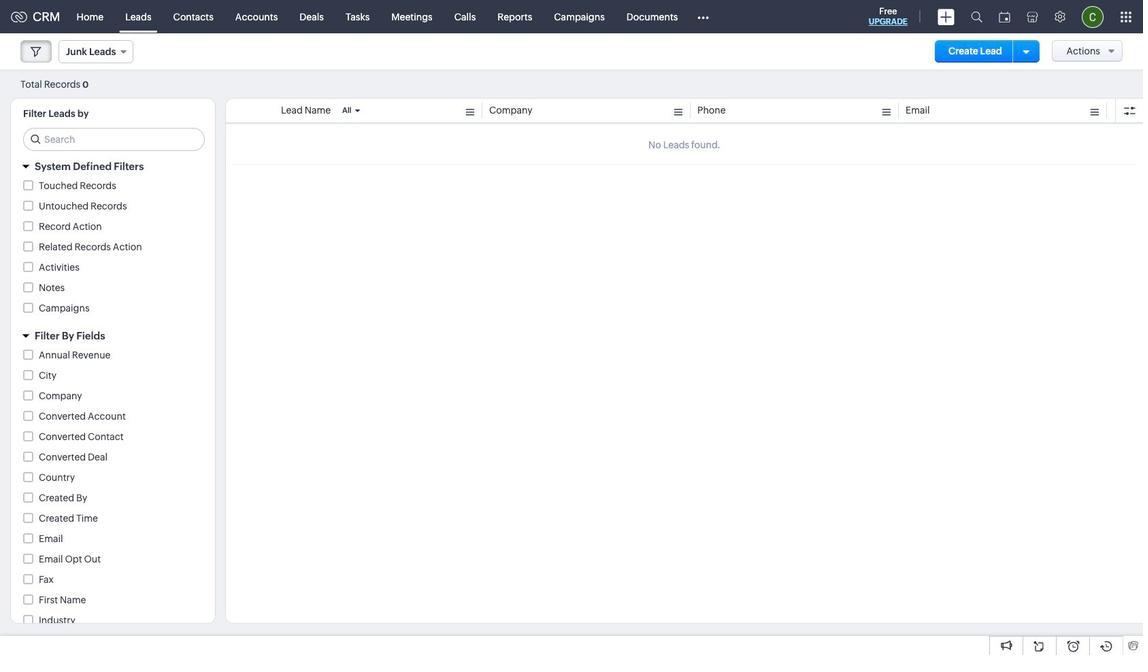 Task type: vqa. For each thing, say whether or not it's contained in the screenshot.
"PROFILE" 'element'
yes



Task type: locate. For each thing, give the bounding box(es) containing it.
create menu image
[[938, 9, 955, 25]]

None field
[[59, 40, 134, 63]]

calendar image
[[999, 11, 1011, 22]]

Search text field
[[24, 129, 204, 150]]

Other Modules field
[[689, 6, 718, 28]]



Task type: describe. For each thing, give the bounding box(es) containing it.
profile element
[[1074, 0, 1112, 33]]

logo image
[[11, 11, 27, 22]]

search element
[[963, 0, 991, 33]]

search image
[[971, 11, 983, 22]]

create menu element
[[930, 0, 963, 33]]

profile image
[[1082, 6, 1104, 28]]



